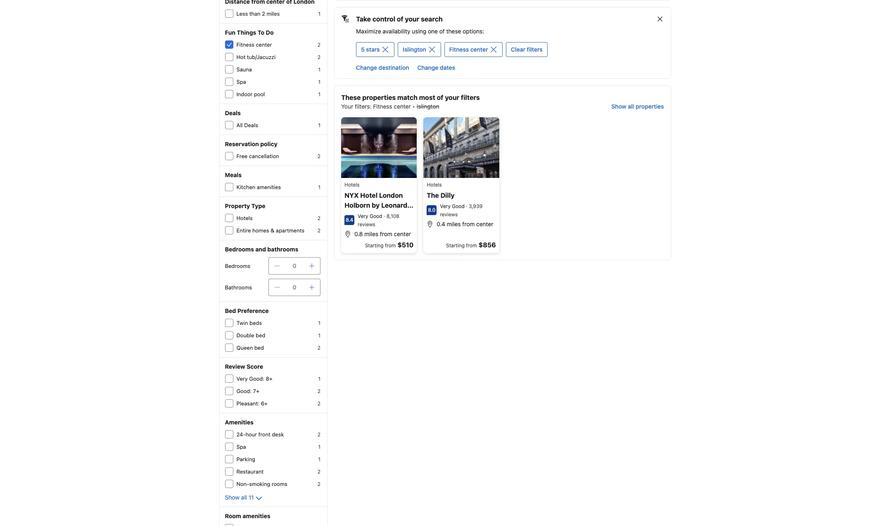 Task type: locate. For each thing, give the bounding box(es) containing it.
0 horizontal spatial very good element
[[358, 213, 382, 219]]

less than 2 miles
[[236, 10, 280, 17]]

deals up all
[[225, 109, 241, 116]]

0 vertical spatial islington
[[403, 46, 426, 53]]

islington inside these properties match most of your filters your filters: fitness center • islington
[[417, 103, 439, 110]]

good:
[[249, 375, 264, 382], [236, 388, 252, 394]]

very good
[[440, 203, 465, 209], [358, 213, 382, 219]]

1 vertical spatial show
[[225, 494, 240, 501]]

2 bedrooms from the top
[[225, 263, 250, 269]]

front
[[258, 431, 270, 438]]

1 vertical spatial deals
[[244, 122, 258, 128]]

amenities up type
[[257, 184, 281, 190]]

starting down 0.4 miles from center on the top
[[446, 242, 465, 249]]

1 horizontal spatial properties
[[636, 103, 664, 110]]

1 horizontal spatial change
[[417, 64, 438, 71]]

1 horizontal spatial fitness
[[373, 103, 392, 110]]

1 1 from the top
[[318, 11, 321, 17]]

good for hotel
[[370, 213, 382, 219]]

0
[[293, 262, 296, 269], [293, 284, 296, 291]]

hotels up nyx
[[344, 182, 360, 188]]

homes
[[252, 227, 269, 234]]

hotel
[[360, 192, 378, 199]]

most
[[419, 94, 435, 101]]

5 stars button
[[356, 42, 395, 57]]

1 vertical spatial ·
[[382, 213, 387, 219]]

clear
[[511, 46, 525, 53]]

0 horizontal spatial good
[[370, 213, 382, 219]]

room
[[225, 513, 241, 520]]

type
[[251, 202, 265, 209]]

11 1 from the top
[[318, 456, 321, 463]]

1 vertical spatial bedrooms
[[225, 263, 250, 269]]

1 horizontal spatial very good element
[[440, 203, 465, 209]]

very good for hotel
[[358, 213, 382, 219]]

hotels
[[344, 182, 360, 188], [427, 182, 442, 188], [344, 212, 365, 219], [236, 215, 253, 221]]

1 vertical spatial reviews
[[358, 221, 375, 228]]

0 horizontal spatial very good
[[358, 213, 382, 219]]

1
[[318, 11, 321, 17], [318, 66, 321, 73], [318, 79, 321, 85], [318, 91, 321, 97], [318, 122, 321, 128], [318, 184, 321, 190], [318, 320, 321, 326], [318, 332, 321, 339], [318, 376, 321, 382], [318, 444, 321, 450], [318, 456, 321, 463]]

fitness center down options:
[[449, 46, 488, 53]]

properties inside these properties match most of your filters your filters: fitness center • islington
[[362, 94, 396, 101]]

1 horizontal spatial ·
[[465, 203, 469, 209]]

good down dilly
[[452, 203, 465, 209]]

0 horizontal spatial reviews
[[358, 221, 375, 228]]

11
[[249, 494, 254, 501]]

1 horizontal spatial all
[[628, 103, 634, 110]]

the
[[427, 192, 439, 199]]

very good element
[[440, 203, 465, 209], [358, 213, 382, 219]]

2 vertical spatial miles
[[364, 231, 378, 238]]

4 1 from the top
[[318, 91, 321, 97]]

hotels for hotels the dilly
[[427, 182, 442, 188]]

clear filters
[[511, 46, 543, 53]]

0 vertical spatial properties
[[362, 94, 396, 101]]

fitness center inside button
[[449, 46, 488, 53]]

· down leonardo
[[382, 213, 387, 219]]

deals right all
[[244, 122, 258, 128]]

than
[[249, 10, 260, 17]]

0 vertical spatial miles
[[267, 10, 280, 17]]

0 vertical spatial good:
[[249, 375, 264, 382]]

starting
[[365, 242, 384, 249], [446, 242, 465, 249]]

5 1 from the top
[[318, 122, 321, 128]]

1 bedrooms from the top
[[225, 246, 254, 253]]

hour
[[246, 431, 257, 438]]

1 0 from the top
[[293, 262, 296, 269]]

2 for pleasant: 6+
[[318, 401, 321, 407]]

2 for free cancellation
[[318, 153, 321, 159]]

islington down using
[[403, 46, 426, 53]]

1 vertical spatial miles
[[447, 221, 461, 228]]

your
[[405, 15, 419, 23], [445, 94, 459, 101]]

miles right 0.8
[[364, 231, 378, 238]]

1 vertical spatial very good element
[[358, 213, 382, 219]]

$510
[[397, 241, 414, 249]]

0 vertical spatial filters
[[527, 46, 543, 53]]

fitness inside button
[[449, 46, 469, 53]]

0 vertical spatial very
[[440, 203, 451, 209]]

one
[[428, 28, 438, 35]]

1 vertical spatial filters
[[461, 94, 480, 101]]

1 horizontal spatial fitness center
[[449, 46, 488, 53]]

of
[[397, 15, 403, 23], [439, 28, 445, 35], [437, 94, 443, 101]]

2 for hotels
[[318, 215, 321, 221]]

good: left the 7+
[[236, 388, 252, 394]]

6 1 from the top
[[318, 184, 321, 190]]

1 horizontal spatial filters
[[527, 46, 543, 53]]

starting down 0.8 miles from center
[[365, 242, 384, 249]]

0 vertical spatial spa
[[236, 78, 246, 85]]

2 vertical spatial of
[[437, 94, 443, 101]]

1 vertical spatial 0
[[293, 284, 296, 291]]

spa down 24-
[[236, 444, 246, 450]]

0 vertical spatial amenities
[[257, 184, 281, 190]]

0 vertical spatial reviews
[[440, 212, 458, 218]]

0 horizontal spatial deals
[[225, 109, 241, 116]]

1 horizontal spatial starting
[[446, 242, 465, 249]]

· for hotel
[[382, 213, 387, 219]]

good down by at left
[[370, 213, 382, 219]]

hot tub/jacuzzi
[[236, 54, 276, 60]]

·
[[465, 203, 469, 209], [382, 213, 387, 219]]

of right "one"
[[439, 28, 445, 35]]

0 horizontal spatial ·
[[382, 213, 387, 219]]

1 horizontal spatial reviews
[[440, 212, 458, 218]]

5
[[361, 46, 365, 53]]

2 starting from the left
[[446, 242, 465, 249]]

1 vertical spatial islington
[[417, 103, 439, 110]]

reviews inside 8,108 reviews
[[358, 221, 375, 228]]

0 vertical spatial very good
[[440, 203, 465, 209]]

2 for entire homes & apartments
[[318, 228, 321, 234]]

of for match
[[437, 94, 443, 101]]

· up 0.4 miles from center on the top
[[465, 203, 469, 209]]

change dates button
[[414, 60, 458, 75]]

0 vertical spatial very good element
[[440, 203, 465, 209]]

parking
[[236, 456, 255, 463]]

fun
[[225, 29, 235, 36]]

your right most
[[445, 94, 459, 101]]

0.4
[[437, 221, 445, 228]]

1 vertical spatial your
[[445, 94, 459, 101]]

non-
[[236, 481, 249, 487]]

reviews up 0.8
[[358, 221, 375, 228]]

2 for hot tub/jacuzzi
[[318, 54, 321, 60]]

center
[[256, 41, 272, 48], [470, 46, 488, 53], [394, 103, 411, 110], [476, 221, 493, 228], [394, 231, 411, 238]]

fitness down things
[[236, 41, 254, 48]]

very good down by at left
[[358, 213, 382, 219]]

starting inside the starting from $510
[[365, 242, 384, 249]]

bedrooms down the entire
[[225, 246, 254, 253]]

0.8 miles from center
[[354, 231, 411, 238]]

very down dilly
[[440, 203, 451, 209]]

bed down beds
[[256, 332, 265, 339]]

2 horizontal spatial fitness
[[449, 46, 469, 53]]

change left dates
[[417, 64, 438, 71]]

islington down most
[[417, 103, 439, 110]]

change dates
[[417, 64, 455, 71]]

reservation policy
[[225, 140, 277, 147]]

leonardo
[[381, 202, 411, 209]]

very good down dilly
[[440, 203, 465, 209]]

2 horizontal spatial miles
[[447, 221, 461, 228]]

1 starting from the left
[[365, 242, 384, 249]]

miles right 0.4
[[447, 221, 461, 228]]

9 1 from the top
[[318, 376, 321, 382]]

1 change from the left
[[356, 64, 377, 71]]

bed for double bed
[[256, 332, 265, 339]]

spa down sauna
[[236, 78, 246, 85]]

0 vertical spatial 0
[[293, 262, 296, 269]]

1 horizontal spatial good
[[452, 203, 465, 209]]

0 vertical spatial bed
[[256, 332, 265, 339]]

dates
[[440, 64, 455, 71]]

24-hour front desk
[[236, 431, 284, 438]]

reviews up 0.4
[[440, 212, 458, 218]]

center down options:
[[470, 46, 488, 53]]

good for dilly
[[452, 203, 465, 209]]

0 horizontal spatial show
[[225, 494, 240, 501]]

6+
[[261, 400, 268, 407]]

very down 'holborn'
[[358, 213, 368, 219]]

starting inside starting from $856
[[446, 242, 465, 249]]

0 horizontal spatial change
[[356, 64, 377, 71]]

0 horizontal spatial very
[[236, 375, 248, 382]]

indoor pool
[[236, 91, 265, 97]]

from inside the starting from $510
[[385, 242, 396, 249]]

1 horizontal spatial miles
[[364, 231, 378, 238]]

2 for restaurant
[[318, 469, 321, 475]]

fitness
[[236, 41, 254, 48], [449, 46, 469, 53], [373, 103, 392, 110]]

1 vertical spatial bed
[[254, 344, 264, 351]]

0 horizontal spatial all
[[241, 494, 247, 501]]

0 vertical spatial show
[[611, 103, 626, 110]]

rooms
[[272, 481, 287, 487]]

1 horizontal spatial show
[[611, 103, 626, 110]]

change destination
[[356, 64, 409, 71]]

1 horizontal spatial very
[[358, 213, 368, 219]]

very
[[440, 203, 451, 209], [358, 213, 368, 219], [236, 375, 248, 382]]

8,108
[[387, 213, 399, 219]]

entire
[[236, 227, 251, 234]]

center down match
[[394, 103, 411, 110]]

1 horizontal spatial very good
[[440, 203, 465, 209]]

islington
[[403, 46, 426, 53], [417, 103, 439, 110]]

1 vertical spatial very
[[358, 213, 368, 219]]

0 horizontal spatial starting
[[365, 242, 384, 249]]

very good element down by at left
[[358, 213, 382, 219]]

filters:
[[355, 103, 372, 110]]

do
[[266, 29, 274, 36]]

very down review score at the bottom left of page
[[236, 375, 248, 382]]

good: down the score
[[249, 375, 264, 382]]

1 vertical spatial of
[[439, 28, 445, 35]]

8.0 element
[[427, 205, 437, 215]]

0 vertical spatial your
[[405, 15, 419, 23]]

from down 0.8 miles from center
[[385, 242, 396, 249]]

tub/jacuzzi
[[247, 54, 276, 60]]

of up availability
[[397, 15, 403, 23]]

room amenities
[[225, 513, 270, 520]]

0 vertical spatial bedrooms
[[225, 246, 254, 253]]

spa
[[236, 78, 246, 85], [236, 444, 246, 450]]

show
[[611, 103, 626, 110], [225, 494, 240, 501]]

take control of your search
[[356, 15, 443, 23]]

reviews inside 3,939 reviews
[[440, 212, 458, 218]]

2
[[262, 10, 265, 17], [318, 42, 321, 48], [318, 54, 321, 60], [318, 153, 321, 159], [318, 215, 321, 221], [318, 228, 321, 234], [318, 345, 321, 351], [318, 388, 321, 394], [318, 401, 321, 407], [318, 432, 321, 438], [318, 469, 321, 475], [318, 481, 321, 487]]

kitchen amenities
[[236, 184, 281, 190]]

1 vertical spatial good
[[370, 213, 382, 219]]

preference
[[237, 307, 269, 314]]

1 horizontal spatial your
[[445, 94, 459, 101]]

1 vertical spatial all
[[241, 494, 247, 501]]

1 vertical spatial very good
[[358, 213, 382, 219]]

cancellation
[[249, 153, 279, 159]]

policy
[[260, 140, 277, 147]]

0 vertical spatial ·
[[465, 203, 469, 209]]

london
[[379, 192, 403, 199]]

very good element down dilly
[[440, 203, 465, 209]]

these properties match most of your filters your filters: fitness center • islington
[[341, 94, 480, 110]]

amenities down 11
[[243, 513, 270, 520]]

pool
[[254, 91, 265, 97]]

reservation
[[225, 140, 259, 147]]

0 vertical spatial deals
[[225, 109, 241, 116]]

2 horizontal spatial very
[[440, 203, 451, 209]]

1 vertical spatial amenities
[[243, 513, 270, 520]]

hotels down property type
[[236, 215, 253, 221]]

bathrooms
[[267, 246, 298, 253]]

1 vertical spatial spa
[[236, 444, 246, 450]]

fitness right filters:
[[373, 103, 392, 110]]

change down the 5
[[356, 64, 377, 71]]

bed
[[225, 307, 236, 314]]

center down to
[[256, 41, 272, 48]]

2 0 from the top
[[293, 284, 296, 291]]

2 for fitness center
[[318, 42, 321, 48]]

miles right the than
[[267, 10, 280, 17]]

from left '$856'
[[466, 242, 477, 249]]

hotels inside hotels the dilly
[[427, 182, 442, 188]]

very good for dilly
[[440, 203, 465, 209]]

0 vertical spatial all
[[628, 103, 634, 110]]

7+
[[253, 388, 259, 394]]

fitness center button
[[444, 42, 503, 57]]

from
[[462, 221, 475, 228], [380, 231, 392, 238], [385, 242, 396, 249], [466, 242, 477, 249]]

fitness down the 'these'
[[449, 46, 469, 53]]

1 horizontal spatial deals
[[244, 122, 258, 128]]

bedrooms up bathrooms
[[225, 263, 250, 269]]

0 horizontal spatial your
[[405, 15, 419, 23]]

hotels up the
[[427, 182, 442, 188]]

0 horizontal spatial properties
[[362, 94, 396, 101]]

0 vertical spatial good
[[452, 203, 465, 209]]

2 1 from the top
[[318, 66, 321, 73]]

hotels nyx hotel london holborn by leonardo hotels
[[344, 182, 411, 219]]

0 horizontal spatial miles
[[267, 10, 280, 17]]

your up using
[[405, 15, 419, 23]]

fitness center
[[236, 41, 272, 48], [449, 46, 488, 53]]

of right most
[[437, 94, 443, 101]]

2 vertical spatial very
[[236, 375, 248, 382]]

2 change from the left
[[417, 64, 438, 71]]

beds
[[249, 320, 262, 326]]

miles for nyx hotel london holborn by leonardo hotels
[[364, 231, 378, 238]]

of inside these properties match most of your filters your filters: fitness center • islington
[[437, 94, 443, 101]]

fitness center up hot tub/jacuzzi
[[236, 41, 272, 48]]

bed right queen
[[254, 344, 264, 351]]

1 vertical spatial properties
[[636, 103, 664, 110]]

0 horizontal spatial filters
[[461, 94, 480, 101]]

all inside dropdown button
[[241, 494, 247, 501]]

show inside dropdown button
[[225, 494, 240, 501]]

amenities for room amenities
[[243, 513, 270, 520]]

starting for $510
[[365, 242, 384, 249]]

hotels for hotels
[[236, 215, 253, 221]]



Task type: describe. For each thing, give the bounding box(es) containing it.
smoking
[[249, 481, 270, 487]]

center up $510
[[394, 231, 411, 238]]

property type
[[225, 202, 265, 209]]

things
[[237, 29, 256, 36]]

8+
[[266, 375, 273, 382]]

bathrooms
[[225, 284, 252, 291]]

of for using
[[439, 28, 445, 35]]

0 for bedrooms
[[293, 262, 296, 269]]

2 for queen bed
[[318, 345, 321, 351]]

amenities for kitchen amenities
[[257, 184, 281, 190]]

8.0
[[428, 207, 435, 213]]

review
[[225, 363, 245, 370]]

take
[[356, 15, 371, 23]]

reviews for nyx hotel london holborn by leonardo hotels
[[358, 221, 375, 228]]

8 1 from the top
[[318, 332, 321, 339]]

all for properties
[[628, 103, 634, 110]]

non-smoking rooms
[[236, 481, 287, 487]]

center down 3,939
[[476, 221, 493, 228]]

these
[[446, 28, 461, 35]]

entire homes & apartments
[[236, 227, 304, 234]]

control
[[373, 15, 395, 23]]

filters inside clear filters button
[[527, 46, 543, 53]]

bedrooms and bathrooms
[[225, 246, 298, 253]]

2 for good: 7+
[[318, 388, 321, 394]]

bedrooms for bedrooms
[[225, 263, 250, 269]]

24-
[[236, 431, 246, 438]]

all
[[236, 122, 243, 128]]

0.4 miles from center
[[437, 221, 493, 228]]

very for hotel
[[358, 213, 368, 219]]

1 vertical spatial good:
[[236, 388, 252, 394]]

property
[[225, 202, 250, 209]]

3,939 reviews
[[440, 203, 482, 218]]

starting from $510
[[365, 241, 414, 249]]

7 1 from the top
[[318, 320, 321, 326]]

twin beds
[[236, 320, 262, 326]]

10 1 from the top
[[318, 444, 321, 450]]

availability
[[383, 28, 410, 35]]

sauna
[[236, 66, 252, 73]]

$856
[[479, 241, 496, 249]]

options:
[[463, 28, 484, 35]]

very good element for hotel
[[358, 213, 382, 219]]

good: 7+
[[236, 388, 259, 394]]

0.8
[[354, 231, 363, 238]]

from inside starting from $856
[[466, 242, 477, 249]]

meals
[[225, 171, 242, 178]]

review score
[[225, 363, 263, 370]]

amenities
[[225, 419, 254, 426]]

show all 11
[[225, 494, 254, 501]]

dilly
[[441, 192, 455, 199]]

8,108 reviews
[[358, 213, 399, 228]]

&
[[271, 227, 274, 234]]

hotels down 'holborn'
[[344, 212, 365, 219]]

starting for $856
[[446, 242, 465, 249]]

pleasant: 6+
[[236, 400, 268, 407]]

apartments
[[276, 227, 304, 234]]

using
[[412, 28, 426, 35]]

all deals
[[236, 122, 258, 128]]

very good: 8+
[[236, 375, 273, 382]]

8.4 element
[[344, 215, 354, 225]]

center inside button
[[470, 46, 488, 53]]

restaurant
[[236, 468, 264, 475]]

these
[[341, 94, 361, 101]]

0 vertical spatial of
[[397, 15, 403, 23]]

1 spa from the top
[[236, 78, 246, 85]]

twin
[[236, 320, 248, 326]]

queen bed
[[236, 344, 264, 351]]

indoor
[[236, 91, 253, 97]]

show for show all 11
[[225, 494, 240, 501]]

0 horizontal spatial fitness center
[[236, 41, 272, 48]]

0 horizontal spatial fitness
[[236, 41, 254, 48]]

show all 11 button
[[225, 494, 264, 503]]

less
[[236, 10, 248, 17]]

bed preference
[[225, 307, 269, 314]]

search
[[421, 15, 443, 23]]

from up the starting from $510
[[380, 231, 392, 238]]

clear filters button
[[506, 42, 548, 57]]

from down 3,939 reviews
[[462, 221, 475, 228]]

free cancellation
[[236, 153, 279, 159]]

8.4
[[346, 217, 353, 223]]

very good element for dilly
[[440, 203, 465, 209]]

starting from $856
[[446, 241, 496, 249]]

2 for non-smoking rooms
[[318, 481, 321, 487]]

•
[[412, 103, 415, 110]]

very for dilly
[[440, 203, 451, 209]]

2 for 24-hour front desk
[[318, 432, 321, 438]]

· for dilly
[[465, 203, 469, 209]]

change for change dates
[[417, 64, 438, 71]]

match
[[397, 94, 418, 101]]

free
[[236, 153, 248, 159]]

to
[[258, 29, 264, 36]]

your
[[341, 103, 353, 110]]

all for 11
[[241, 494, 247, 501]]

show for show all properties
[[611, 103, 626, 110]]

by
[[372, 202, 380, 209]]

2 spa from the top
[[236, 444, 246, 450]]

stars
[[366, 46, 380, 53]]

desk
[[272, 431, 284, 438]]

show all properties
[[611, 103, 664, 110]]

hotels the dilly
[[427, 182, 455, 199]]

your inside these properties match most of your filters your filters: fitness center • islington
[[445, 94, 459, 101]]

0 for bathrooms
[[293, 284, 296, 291]]

kitchen
[[236, 184, 255, 190]]

nyx
[[344, 192, 359, 199]]

and
[[255, 246, 266, 253]]

holborn
[[344, 202, 370, 209]]

3 1 from the top
[[318, 79, 321, 85]]

queen
[[236, 344, 253, 351]]

change for change destination
[[356, 64, 377, 71]]

miles for the dilly
[[447, 221, 461, 228]]

bed for queen bed
[[254, 344, 264, 351]]

3,939
[[469, 203, 482, 209]]

hotels for hotels nyx hotel london holborn by leonardo hotels
[[344, 182, 360, 188]]

fitness inside these properties match most of your filters your filters: fitness center • islington
[[373, 103, 392, 110]]

bedrooms for bedrooms and bathrooms
[[225, 246, 254, 253]]

islington inside button
[[403, 46, 426, 53]]

filters inside these properties match most of your filters your filters: fitness center • islington
[[461, 94, 480, 101]]

reviews for the dilly
[[440, 212, 458, 218]]

maximize availability using one of these options:
[[356, 28, 484, 35]]

score
[[247, 363, 263, 370]]

islington button
[[398, 42, 441, 57]]

center inside these properties match most of your filters your filters: fitness center • islington
[[394, 103, 411, 110]]



Task type: vqa. For each thing, say whether or not it's contained in the screenshot.


